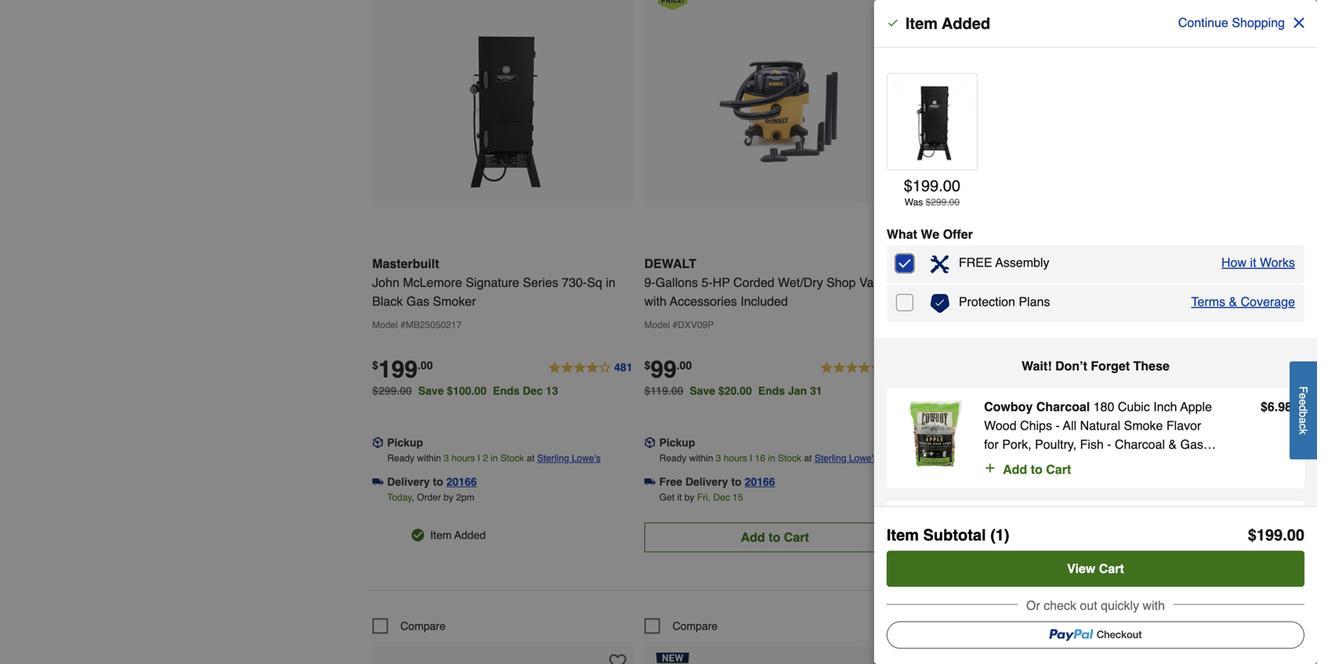 Task type: locate. For each thing, give the bounding box(es) containing it.
1 horizontal spatial pickup
[[660, 436, 696, 449]]

plus image
[[984, 460, 997, 476]]

0 horizontal spatial $ 199 .00
[[372, 356, 433, 383]]

2 lowe's from the left
[[849, 453, 878, 464]]

20166 down 16
[[745, 476, 776, 488]]

1 horizontal spatial dec
[[714, 492, 730, 503]]

2 stock from the left
[[778, 453, 802, 464]]

truck filled image for free
[[645, 477, 656, 488]]

1 vertical spatial add to cart
[[741, 530, 809, 545]]

for
[[984, 437, 999, 452]]

$ for 98
[[1261, 400, 1268, 414]]

checkmark image
[[887, 16, 900, 29]]

dec down free delivery to 20166 at the right of page
[[714, 492, 730, 503]]

0 horizontal spatial item added
[[430, 529, 486, 542]]

3 for 3
[[988, 453, 994, 464]]

1 horizontal spatial $ 199 .00
[[1248, 526, 1305, 544]]

2 | from the left
[[750, 453, 753, 464]]

gas up model # mb25050217
[[407, 294, 430, 309]]

was
[[905, 197, 923, 208]]

2 ready from the left
[[660, 453, 687, 464]]

0 horizontal spatial hours
[[452, 453, 475, 464]]

1 horizontal spatial at
[[804, 453, 812, 464]]

3 within from the left
[[962, 453, 986, 464]]

free left plus icon
[[932, 476, 955, 488]]

today
[[387, 492, 412, 503]]

with down "chrome"
[[959, 316, 981, 331]]

gas
[[407, 294, 430, 309], [1181, 437, 1204, 452]]

2 # from the left
[[673, 320, 678, 331]]

0 horizontal spatial with
[[645, 294, 667, 309]]

glacier image
[[996, 207, 1026, 236]]

at right 16
[[804, 453, 812, 464]]

1 | from the left
[[478, 453, 480, 464]]

1 compare from the left
[[401, 620, 446, 633]]

20166 down compatible
[[1017, 476, 1048, 488]]

20166 inside free delivery to 20166 get it by fri, dec 15
[[1017, 476, 1048, 488]]

save down actual price $199.00 element
[[418, 385, 444, 397]]

out
[[1111, 297, 1129, 312], [1080, 598, 1098, 613]]

series
[[523, 275, 559, 290]]

stock down poultry,
[[1045, 453, 1069, 464]]

hours down pork, at the right
[[996, 453, 1020, 464]]

$ inside $ 99 .00
[[645, 359, 651, 372]]

0 horizontal spatial pickup
[[387, 436, 423, 449]]

hours left 16
[[724, 453, 748, 464]]

ready
[[387, 453, 415, 464], [660, 453, 687, 464], [932, 453, 959, 464]]

1 horizontal spatial lowe's
[[849, 453, 878, 464]]

added right checkmark icon
[[942, 15, 991, 33]]

model left dxv09p
[[645, 320, 670, 331]]

0 vertical spatial gas
[[407, 294, 430, 309]]

get up item subtotal (1)
[[932, 492, 947, 503]]

compare
[[401, 620, 446, 633], [673, 620, 718, 633], [945, 620, 990, 633]]

with for chrome
[[959, 316, 981, 331]]

20166 button up 2pm
[[447, 474, 477, 490]]

2 horizontal spatial cart
[[1099, 562, 1125, 576]]

free inside free delivery to 20166 get it by fri, dec 15
[[932, 476, 955, 488]]

sterling for delivery to 20166
[[537, 453, 569, 464]]

0 horizontal spatial free
[[660, 476, 683, 488]]

at for free delivery to 20166
[[804, 453, 812, 464]]

fri, inside free delivery to 20166 get it by fri, dec 15
[[970, 492, 983, 503]]

compare inside 5001374837 element
[[401, 620, 446, 633]]

with down "9-"
[[645, 294, 667, 309]]

1 ready from the left
[[387, 453, 415, 464]]

1 sterling from the left
[[537, 453, 569, 464]]

in down poultry,
[[1035, 453, 1043, 464]]

it up subtotal
[[950, 492, 954, 503]]

deck
[[984, 316, 1013, 331]]

2 3 from the left
[[716, 453, 721, 464]]

0 vertical spatial add to cart
[[1003, 462, 1072, 477]]

ready for free
[[660, 453, 687, 464]]

199 for ready within 3 hours | 2 in stock at sterling lowe's
[[379, 356, 418, 383]]

1 lowe's from the left
[[572, 453, 601, 464]]

2 20166 from the left
[[745, 476, 776, 488]]

e up 'b'
[[1298, 399, 1310, 406]]

dewalt
[[645, 256, 697, 271]]

|
[[478, 453, 480, 464], [750, 453, 753, 464], [1022, 453, 1025, 464]]

these
[[1134, 359, 1170, 373]]

product image down $149.00
[[900, 398, 972, 470]]

1 3 from the left
[[444, 453, 449, 464]]

2 horizontal spatial 199
[[1257, 526, 1283, 544]]

within up delivery to 20166
[[417, 453, 441, 464]]

0 horizontal spatial |
[[478, 453, 480, 464]]

1 vertical spatial charcoal
[[1115, 437, 1166, 452]]

1 horizontal spatial add
[[1003, 462, 1028, 477]]

delivery up , at the left of page
[[387, 476, 430, 488]]

add to cart
[[1003, 462, 1072, 477], [741, 530, 809, 545]]

vacuum
[[860, 275, 905, 290]]

pickup image
[[372, 437, 383, 448], [645, 437, 656, 448]]

item added
[[906, 15, 991, 33], [430, 529, 486, 542]]

added down 2pm
[[455, 529, 486, 542]]

ends jan 31 element
[[759, 385, 829, 397]]

199 inside $ 199 .00 was $ 299 .00
[[913, 177, 939, 195]]

0 horizontal spatial add
[[741, 530, 765, 545]]

hours left 2
[[452, 453, 475, 464]]

6
[[1268, 400, 1275, 414]]

c
[[1298, 424, 1310, 429]]

20166
[[447, 476, 477, 488], [745, 476, 776, 488], [1017, 476, 1048, 488]]

.00 inside $ 199 .00
[[418, 359, 433, 372]]

pickup up delivery to 20166
[[387, 436, 423, 449]]

get down free delivery to 20166 at the right of page
[[660, 492, 675, 503]]

with right "quickly"
[[1143, 598, 1165, 613]]

within for delivery
[[689, 453, 714, 464]]

15
[[733, 492, 743, 503], [1005, 492, 1016, 503]]

compare inside 5013107409 'element'
[[673, 620, 718, 633]]

in right sq
[[606, 275, 616, 290]]

1 4.5 stars image from the left
[[820, 359, 906, 378]]

dec down plus icon
[[986, 492, 1002, 503]]

1 save from the left
[[418, 385, 444, 397]]

offer
[[943, 227, 973, 242]]

0 horizontal spatial by
[[444, 492, 454, 503]]

2 pickup from the left
[[660, 436, 696, 449]]

4 stars image
[[548, 359, 634, 378]]

what
[[887, 227, 918, 242]]

pickup down $119.00 on the bottom of the page
[[660, 436, 696, 449]]

1 hours from the left
[[452, 453, 475, 464]]

wood
[[984, 418, 1017, 433]]

out inside moen renzo chrome single handle pull-out kitchen faucet with deck plate
[[1111, 297, 1129, 312]]

2 horizontal spatial 20166 button
[[1017, 474, 1048, 490]]

at for delivery to 20166
[[527, 453, 535, 464]]

yes image
[[412, 529, 424, 542]]

item added down 2pm
[[430, 529, 486, 542]]

3 20166 button from the left
[[1017, 474, 1048, 490]]

1 vertical spatial added
[[455, 529, 486, 542]]

1 horizontal spatial pickup image
[[645, 437, 656, 448]]

- right "fish"
[[1108, 437, 1112, 452]]

1 # from the left
[[401, 320, 406, 331]]

with for gallons
[[645, 294, 667, 309]]

dxv09p
[[678, 320, 714, 331]]

31
[[810, 385, 823, 397]]

1 by from the left
[[444, 492, 454, 503]]

481 button
[[548, 359, 634, 378]]

.00 inside $ 99 .00
[[677, 359, 692, 372]]

1 get from the left
[[660, 492, 675, 503]]

2 4.5 stars image from the left
[[1086, 359, 1178, 378]]

0 horizontal spatial stock
[[501, 453, 524, 464]]

chrome image
[[921, 207, 951, 236]]

15 down free delivery to 20166 at the right of page
[[733, 492, 743, 503]]

199 for $ 199 .00
[[913, 177, 939, 195]]

with inside dewalt 9-gallons 5-hp corded wet/dry shop vacuum with accessories included
[[645, 294, 667, 309]]

2 horizontal spatial compare
[[945, 620, 990, 633]]

it inside "button"
[[1251, 255, 1257, 270]]

# for gas
[[401, 320, 406, 331]]

lowe's for free delivery to 20166
[[849, 453, 878, 464]]

lowe's for delivery to 20166
[[572, 453, 601, 464]]

$149.00 save $30.00
[[917, 385, 1025, 397]]

1 free from the left
[[660, 476, 683, 488]]

1 vertical spatial out
[[1080, 598, 1098, 613]]

1 pickup from the left
[[387, 436, 423, 449]]

2 horizontal spatial stock
[[1045, 453, 1069, 464]]

pickup image down $119.00 on the bottom of the page
[[645, 437, 656, 448]]

2 15 from the left
[[1005, 492, 1016, 503]]

3 save from the left
[[963, 385, 988, 397]]

item added right checkmark icon
[[906, 15, 991, 33]]

0 horizontal spatial cart
[[784, 530, 809, 545]]

# for with
[[673, 320, 678, 331]]

protection plan filled image
[[931, 294, 950, 313]]

0 horizontal spatial truck filled image
[[372, 477, 383, 488]]

out right check
[[1080, 598, 1098, 613]]

20166 button down compatible
[[1017, 474, 1048, 490]]

1 horizontal spatial stock
[[778, 453, 802, 464]]

mb25050217
[[406, 320, 462, 331]]

0 horizontal spatial get
[[660, 492, 675, 503]]

1 truck filled image from the left
[[372, 477, 383, 488]]

savings save $100.00 element
[[418, 385, 565, 397]]

1 vertical spatial &
[[1169, 437, 1177, 452]]

2 vertical spatial with
[[1143, 598, 1165, 613]]

$ 199 .00 was $ 299 .00
[[904, 177, 961, 208]]

it down free delivery to 20166 at the right of page
[[677, 492, 682, 503]]

1 horizontal spatial -
[[1077, 456, 1081, 471]]

1 within from the left
[[417, 453, 441, 464]]

3 up delivery to 20166
[[444, 453, 449, 464]]

2 horizontal spatial hours
[[996, 453, 1020, 464]]

in right 16
[[768, 453, 776, 464]]

0 vertical spatial with
[[645, 294, 667, 309]]

continue shopping button
[[1169, 5, 1318, 41]]

by left 2pm
[[444, 492, 454, 503]]

1 horizontal spatial 199
[[913, 177, 939, 195]]

ends
[[493, 385, 520, 397], [759, 385, 785, 397]]

& right terms in the right top of the page
[[1229, 295, 1238, 309]]

compare for 5013107409 'element'
[[673, 620, 718, 633]]

| left 16
[[750, 453, 753, 464]]

1 horizontal spatial get
[[932, 492, 947, 503]]

charcoal up all
[[1037, 400, 1090, 414]]

b
[[1298, 412, 1310, 418]]

save for 99
[[690, 385, 716, 397]]

1 horizontal spatial &
[[1229, 295, 1238, 309]]

3 20166 from the left
[[1017, 476, 1048, 488]]

in for ready within 3 hours | 2 in stock at sterling lowe's
[[491, 453, 498, 464]]

sterling for free delivery to 20166
[[815, 453, 847, 464]]

stock right 2
[[501, 453, 524, 464]]

1 stock from the left
[[501, 453, 524, 464]]

0 vertical spatial 199
[[913, 177, 939, 195]]

2 pickup image from the left
[[645, 437, 656, 448]]

1 horizontal spatial added
[[942, 15, 991, 33]]

sterling down 13 at left
[[537, 453, 569, 464]]

4.5 stars image
[[820, 359, 906, 378], [1086, 359, 1178, 378]]

0 horizontal spatial ready
[[387, 453, 415, 464]]

2 vertical spatial cart
[[1099, 562, 1125, 576]]

0 horizontal spatial at
[[527, 453, 535, 464]]

1 horizontal spatial item added
[[906, 15, 991, 33]]

2 at from the left
[[804, 453, 812, 464]]

within up free delivery to 20166 at the right of page
[[689, 453, 714, 464]]

new lower price image
[[656, 0, 689, 10]]

2 model from the left
[[645, 320, 670, 331]]

add down get it by fri, dec 15
[[741, 530, 765, 545]]

3 for 16
[[716, 453, 721, 464]]

3 ready from the left
[[932, 453, 959, 464]]

1 at from the left
[[527, 453, 535, 464]]

plans
[[1019, 295, 1051, 309]]

2 horizontal spatial delivery
[[958, 476, 1001, 488]]

gallons
[[656, 275, 698, 290]]

add to cart button
[[984, 460, 1072, 479], [645, 523, 906, 553]]

get inside free delivery to 20166 get it by fri, dec 15
[[932, 492, 947, 503]]

1 horizontal spatial fri,
[[970, 492, 983, 503]]

2 sterling lowe's button from the left
[[815, 451, 878, 466]]

0 horizontal spatial pickup image
[[372, 437, 383, 448]]

0 horizontal spatial 20166 button
[[447, 474, 477, 490]]

in inside masterbuilt john mclemore signature series 730-sq in black gas smoker
[[606, 275, 616, 290]]

0 horizontal spatial #
[[401, 320, 406, 331]]

2 sterling from the left
[[815, 453, 847, 464]]

add right plus icon
[[1003, 462, 1028, 477]]

299
[[931, 197, 947, 208]]

1 fri, from the left
[[697, 492, 711, 503]]

moen
[[917, 278, 950, 293]]

2 horizontal spatial pickup
[[932, 436, 968, 449]]

1 horizontal spatial truck filled image
[[645, 477, 656, 488]]

1 sterling lowe's button from the left
[[537, 451, 601, 466]]

15 down grill at the right of page
[[1005, 492, 1016, 503]]

3 delivery from the left
[[958, 476, 1001, 488]]

0 horizontal spatial 20166
[[447, 476, 477, 488]]

1 ends from the left
[[493, 385, 520, 397]]

0 horizontal spatial -
[[1056, 418, 1060, 433]]

truck filled image left free delivery to 20166 at the right of page
[[645, 477, 656, 488]]

1 model from the left
[[372, 320, 398, 331]]

| down pork, at the right
[[1022, 453, 1025, 464]]

ready up delivery to 20166
[[387, 453, 415, 464]]

ends right $100.00
[[493, 385, 520, 397]]

1 horizontal spatial by
[[685, 492, 695, 503]]

1 horizontal spatial 20166
[[745, 476, 776, 488]]

$ 199 .00
[[372, 356, 433, 383], [1248, 526, 1305, 544]]

actual price $199.00 element
[[372, 356, 433, 383]]

item left subtotal
[[887, 526, 919, 544]]

cowboy
[[984, 400, 1033, 414]]

to
[[1031, 462, 1043, 477], [433, 476, 443, 488], [732, 476, 742, 488], [1004, 476, 1014, 488], [769, 530, 781, 545]]

works
[[1260, 255, 1296, 270]]

pickup image for free
[[645, 437, 656, 448]]

.00
[[939, 177, 961, 195], [947, 197, 960, 208], [418, 359, 433, 372], [677, 359, 692, 372], [1283, 526, 1305, 544]]

2 horizontal spatial ready
[[932, 453, 959, 464]]

0 horizontal spatial 15
[[733, 492, 743, 503]]

0 horizontal spatial added
[[455, 529, 486, 542]]

within down for
[[962, 453, 986, 464]]

within for to
[[417, 453, 441, 464]]

20166 up 2pm
[[447, 476, 477, 488]]

cubic
[[1118, 400, 1150, 414]]

dec for fri,
[[714, 492, 730, 503]]

# down accessories
[[673, 320, 678, 331]]

0 horizontal spatial 4.5 stars image
[[820, 359, 906, 378]]

3 down pork, at the right
[[1027, 453, 1033, 464]]

hours for to
[[724, 453, 748, 464]]

2 truck filled image from the left
[[645, 477, 656, 488]]

1 vertical spatial gas
[[1181, 437, 1204, 452]]

20166 button for free delivery to 20166
[[745, 474, 776, 490]]

item right checkmark icon
[[906, 15, 938, 33]]

ends left jan
[[759, 385, 785, 397]]

hours for 20166
[[452, 453, 475, 464]]

199
[[913, 177, 939, 195], [379, 356, 418, 383], [1257, 526, 1283, 544]]

1 horizontal spatial compare
[[673, 620, 718, 633]]

delivery up get it by fri, dec 15
[[686, 476, 728, 488]]

new lower price image
[[656, 653, 689, 664]]

product image
[[891, 80, 976, 165], [900, 398, 972, 470]]

by down free delivery to 20166 at the right of page
[[685, 492, 695, 503]]

fri, down free delivery to 20166 at the right of page
[[697, 492, 711, 503]]

item
[[906, 15, 938, 33], [887, 526, 919, 544], [430, 529, 452, 542]]

0 vertical spatial cart
[[1047, 462, 1072, 477]]

0 horizontal spatial add to cart
[[741, 530, 809, 545]]

1 horizontal spatial save
[[690, 385, 716, 397]]

pickup image down $299.00
[[372, 437, 383, 448]]

2 fri, from the left
[[970, 492, 983, 503]]

natural
[[1081, 418, 1121, 433]]

1 horizontal spatial with
[[959, 316, 981, 331]]

truck filled image
[[372, 477, 383, 488], [645, 477, 656, 488]]

- left the 1
[[1077, 456, 1081, 471]]

installation
[[1001, 413, 1059, 426]]

1 horizontal spatial 15
[[1005, 492, 1016, 503]]

e
[[1298, 393, 1310, 399], [1298, 399, 1310, 406]]

3 compare from the left
[[945, 620, 990, 633]]

e up d in the bottom of the page
[[1298, 393, 1310, 399]]

cart inside button
[[1099, 562, 1125, 576]]

pull-
[[1086, 297, 1111, 312]]

| left 2
[[478, 453, 480, 464]]

5001374837 element
[[372, 618, 446, 634]]

3 up free delivery to 20166 at the right of page
[[716, 453, 721, 464]]

2 horizontal spatial save
[[963, 385, 988, 397]]

1 20166 button from the left
[[447, 474, 477, 490]]

2 horizontal spatial -
[[1108, 437, 1112, 452]]

by up subtotal
[[957, 492, 967, 503]]

charcoal
[[1037, 400, 1090, 414], [1115, 437, 1166, 452]]

sterling lowe's button down 13 at left
[[537, 451, 601, 466]]

out left kitchen
[[1111, 297, 1129, 312]]

1 pickup image from the left
[[372, 437, 383, 448]]

it for get
[[677, 492, 682, 503]]

model down black
[[372, 320, 398, 331]]

.00 for wait! don't forget these
[[939, 177, 961, 195]]

model # dxv09p
[[645, 320, 714, 331]]

fri, up subtotal
[[970, 492, 983, 503]]

2 horizontal spatial 20166
[[1017, 476, 1048, 488]]

sterling down 31 on the bottom of the page
[[815, 453, 847, 464]]

ready down professional
[[932, 453, 959, 464]]

gas down flavor
[[1181, 437, 1204, 452]]

2 20166 button from the left
[[745, 474, 776, 490]]

0 horizontal spatial fri,
[[697, 492, 711, 503]]

3 down for
[[988, 453, 994, 464]]

save for 199
[[418, 385, 444, 397]]

matte black image
[[1034, 207, 1063, 236]]

1 vertical spatial with
[[959, 316, 981, 331]]

hours
[[452, 453, 475, 464], [724, 453, 748, 464], [996, 453, 1020, 464]]

pickup right pickup image
[[932, 436, 968, 449]]

2 horizontal spatial it
[[1251, 255, 1257, 270]]

get
[[660, 492, 675, 503], [932, 492, 947, 503]]

chrome
[[957, 297, 1001, 312]]

ends dec 13 element
[[493, 385, 565, 397]]

in right 2
[[491, 453, 498, 464]]

20166 button down 16
[[745, 474, 776, 490]]

1 horizontal spatial out
[[1111, 297, 1129, 312]]

stock right 16
[[778, 453, 802, 464]]

at
[[527, 453, 535, 464], [804, 453, 812, 464]]

2 get from the left
[[932, 492, 947, 503]]

kitchen
[[1132, 297, 1174, 312]]

& down flavor
[[1169, 437, 1177, 452]]

2 save from the left
[[690, 385, 716, 397]]

1 horizontal spatial |
[[750, 453, 753, 464]]

free
[[959, 255, 993, 270]]

product image up $ 199 .00 was $ 299 .00
[[891, 80, 976, 165]]

0 horizontal spatial 199
[[379, 356, 418, 383]]

truck filled image left delivery to 20166
[[372, 477, 383, 488]]

ready within 3 hours | 3 in stock
[[932, 453, 1069, 464]]

$100.00
[[447, 385, 487, 397]]

item right yes icon
[[430, 529, 452, 542]]

$ inside $ 199 .00
[[372, 359, 379, 372]]

2929
[[1153, 361, 1177, 374]]

3 by from the left
[[957, 492, 967, 503]]

ends for 99
[[759, 385, 785, 397]]

cowboy charcoal
[[984, 400, 1090, 414]]

it inside free delivery to 20166 get it by fri, dec 15
[[950, 492, 954, 503]]

1 horizontal spatial model
[[645, 320, 670, 331]]

plate
[[1017, 316, 1045, 331]]

pork,
[[1003, 437, 1032, 452]]

2 delivery from the left
[[686, 476, 728, 488]]

delivery down grill at the right of page
[[958, 476, 1001, 488]]

with inside moen renzo chrome single handle pull-out kitchen faucet with deck plate
[[959, 316, 981, 331]]

delivery inside free delivery to 20166 get it by fri, dec 15
[[958, 476, 1001, 488]]

- left all
[[1056, 418, 1060, 433]]

added
[[942, 15, 991, 33], [455, 529, 486, 542]]

0 horizontal spatial gas
[[407, 294, 430, 309]]

wet/dry
[[778, 275, 823, 290]]

0 horizontal spatial sterling
[[537, 453, 569, 464]]

charcoal down smoke
[[1115, 437, 1166, 452]]

&
[[1229, 295, 1238, 309], [1169, 437, 1177, 452]]

2 horizontal spatial |
[[1022, 453, 1025, 464]]

compatible
[[1010, 456, 1074, 471]]

2 within from the left
[[689, 453, 714, 464]]

order
[[417, 492, 441, 503]]

compare inside 5013499703 element
[[945, 620, 990, 633]]

or
[[1027, 598, 1041, 613]]

3
[[444, 453, 449, 464], [716, 453, 721, 464], [988, 453, 994, 464], [1027, 453, 1033, 464]]

save left $20.00 on the bottom right of page
[[690, 385, 716, 397]]

# down black
[[401, 320, 406, 331]]

$ for actual price $199.00 element
[[372, 359, 379, 372]]

in for ready within 3 hours | 16 in stock at sterling lowe's
[[768, 453, 776, 464]]

1 15 from the left
[[733, 492, 743, 503]]

0 horizontal spatial model
[[372, 320, 398, 331]]

3 stock from the left
[[1045, 453, 1069, 464]]

dec left 13 at left
[[523, 385, 543, 397]]

2 hours from the left
[[724, 453, 748, 464]]

1 vertical spatial 199
[[379, 356, 418, 383]]

2 ends from the left
[[759, 385, 785, 397]]

0 horizontal spatial lowe's
[[572, 453, 601, 464]]

inch
[[1154, 400, 1178, 414]]

stock
[[501, 453, 524, 464], [778, 453, 802, 464], [1045, 453, 1069, 464]]

2 free from the left
[[932, 476, 955, 488]]

sterling lowe's button down 31 on the bottom of the page
[[815, 451, 878, 466]]

2929 button
[[1086, 359, 1178, 378]]

1 horizontal spatial hours
[[724, 453, 748, 464]]

faucet
[[917, 316, 955, 331]]

3 for 2
[[444, 453, 449, 464]]

1 e from the top
[[1298, 393, 1310, 399]]

3 | from the left
[[1022, 453, 1025, 464]]

0 horizontal spatial dec
[[523, 385, 543, 397]]

1 horizontal spatial sterling lowe's button
[[815, 451, 878, 466]]

free up get it by fri, dec 15
[[660, 476, 683, 488]]

2 compare from the left
[[673, 620, 718, 633]]

free delivery to 20166
[[660, 476, 776, 488]]

smoker
[[433, 294, 476, 309]]

ready up get it by fri, dec 15
[[660, 453, 687, 464]]

was price $149.00 element
[[917, 381, 963, 397]]

0 horizontal spatial ends
[[493, 385, 520, 397]]

save up professional
[[963, 385, 988, 397]]

at right 2
[[527, 453, 535, 464]]

3 3 from the left
[[988, 453, 994, 464]]

it right how at the right top
[[1251, 255, 1257, 270]]



Task type: vqa. For each thing, say whether or not it's contained in the screenshot.
rightmost by
yes



Task type: describe. For each thing, give the bounding box(es) containing it.
5013499703 element
[[917, 618, 990, 634]]

to inside free delivery to 20166 get it by fri, dec 15
[[1004, 476, 1014, 488]]

free for free delivery to 20166 get it by fri, dec 15
[[932, 476, 955, 488]]

assembly image
[[931, 255, 950, 274]]

pickup for delivery
[[387, 436, 423, 449]]

delivery for free delivery to 20166
[[686, 476, 728, 488]]

apple
[[1181, 400, 1213, 414]]

smoke
[[1124, 418, 1164, 433]]

quickly
[[1101, 598, 1140, 613]]

stock for free delivery to 20166
[[778, 453, 802, 464]]

included
[[741, 294, 788, 309]]

today , order by 2pm
[[387, 492, 475, 503]]

dec inside free delivery to 20166 get it by fri, dec 15
[[986, 492, 1002, 503]]

20166 for free delivery to 20166 get it by fri, dec 15
[[1017, 476, 1048, 488]]

pickup for free
[[660, 436, 696, 449]]

0 vertical spatial add
[[1003, 462, 1028, 477]]

20166 button for delivery to 20166
[[447, 474, 477, 490]]

& inside '180 cubic inch apple wood chips - all natural smoke flavor for pork, poultry, fish - charcoal & gas grill compatible - 1 pack'
[[1169, 437, 1177, 452]]

it for how
[[1251, 255, 1257, 270]]

0 vertical spatial added
[[942, 15, 991, 33]]

john
[[372, 275, 400, 290]]

0 vertical spatial item added
[[906, 15, 991, 33]]

0 vertical spatial product image
[[891, 80, 976, 165]]

2 horizontal spatial with
[[1143, 598, 1165, 613]]

get it by fri, dec 15
[[660, 492, 743, 503]]

ready for delivery
[[387, 453, 415, 464]]

compare for 5013499703 element
[[945, 620, 990, 633]]

free assembly
[[959, 255, 1050, 270]]

ready within 3 hours | 2 in stock at sterling lowe's
[[387, 453, 601, 464]]

grill
[[984, 456, 1007, 471]]

20166 for free delivery to 20166
[[745, 476, 776, 488]]

$ for was
[[904, 177, 913, 195]]

98
[[1279, 400, 1293, 414]]

gas inside '180 cubic inch apple wood chips - all natural smoke flavor for pork, poultry, fish - charcoal & gas grill compatible - 1 pack'
[[1181, 437, 1204, 452]]

$119.00
[[645, 385, 684, 397]]

view cart button
[[887, 551, 1305, 587]]

free for free delivery to 20166
[[660, 476, 683, 488]]

charcoal inside '180 cubic inch apple wood chips - all natural smoke flavor for pork, poultry, fish - charcoal & gas grill compatible - 1 pack'
[[1115, 437, 1166, 452]]

$149.00
[[917, 385, 957, 397]]

forget
[[1091, 359, 1130, 373]]

masterbuilt john mclemore signature series 730-sq in black gas smoker
[[372, 256, 616, 309]]

chat invite button image
[[1246, 606, 1294, 653]]

hp
[[713, 275, 730, 290]]

99
[[651, 356, 677, 383]]

wait!
[[1022, 359, 1052, 373]]

ends for 199
[[493, 385, 520, 397]]

delivery to 20166
[[387, 476, 477, 488]]

180 cubic inch apple wood chips - all natural smoke flavor for pork, poultry, fish - charcoal & gas grill compatible - 1 pack
[[984, 400, 1213, 471]]

d
[[1298, 406, 1310, 412]]

shopping
[[1232, 15, 1286, 30]]

by inside free delivery to 20166 get it by fri, dec 15
[[957, 492, 967, 503]]

shop
[[827, 275, 856, 290]]

1
[[1085, 456, 1092, 471]]

0 horizontal spatial charcoal
[[1037, 400, 1090, 414]]

don't
[[1056, 359, 1088, 373]]

all
[[1063, 418, 1077, 433]]

2
[[483, 453, 488, 464]]

0 horizontal spatial add to cart button
[[645, 523, 906, 553]]

professional installation available
[[932, 413, 1109, 426]]

dec for ends
[[523, 385, 543, 397]]

2 vertical spatial 199
[[1257, 526, 1283, 544]]

sterling lowe's button for free delivery to 20166
[[815, 451, 878, 466]]

terms & coverage
[[1192, 295, 1296, 309]]

5013107409 element
[[645, 618, 718, 634]]

.00 for $119.00
[[677, 359, 692, 372]]

9-
[[645, 275, 656, 290]]

continue
[[1179, 15, 1229, 30]]

1 horizontal spatial cart
[[1047, 462, 1072, 477]]

| for 20166
[[478, 453, 480, 464]]

f e e d b a c k
[[1298, 387, 1310, 435]]

delivery for free delivery to 20166 get it by fri, dec 15
[[958, 476, 1001, 488]]

terms & coverage button
[[1192, 293, 1296, 311]]

.00 for $299.00
[[418, 359, 433, 372]]

1 delivery from the left
[[387, 476, 430, 488]]

savings save $20.00 element
[[690, 385, 829, 397]]

protection plans
[[959, 295, 1051, 309]]

model for 9-gallons 5-hp corded wet/dry shop vacuum with accessories included
[[645, 320, 670, 331]]

item subtotal (1)
[[887, 526, 1010, 544]]

f
[[1298, 387, 1310, 393]]

pickup image for delivery
[[372, 437, 383, 448]]

3 pickup from the left
[[932, 436, 968, 449]]

$299.00
[[372, 385, 412, 397]]

a
[[1298, 418, 1310, 424]]

ready within 3 hours | 16 in stock at sterling lowe's
[[660, 453, 878, 464]]

481
[[615, 361, 633, 374]]

4.5 stars image containing 2929
[[1086, 359, 1178, 378]]

assembly
[[996, 255, 1050, 270]]

1 vertical spatial cart
[[784, 530, 809, 545]]

f e e d b a c k button
[[1290, 362, 1318, 460]]

truck filled image for delivery
[[372, 477, 383, 488]]

handle
[[1043, 297, 1083, 312]]

view cart
[[1068, 562, 1125, 576]]

2 e from the top
[[1298, 399, 1310, 406]]

& inside button
[[1229, 295, 1238, 309]]

protection
[[959, 295, 1016, 309]]

| for to
[[750, 453, 753, 464]]

pack
[[1095, 456, 1123, 471]]

pickup image
[[917, 437, 928, 448]]

black
[[372, 294, 403, 309]]

dewalt 9-gallons 5-hp corded wet/dry shop vacuum with accessories included
[[645, 256, 905, 309]]

continue shopping
[[1179, 15, 1286, 30]]

in for ready within 3 hours | 3 in stock
[[1035, 453, 1043, 464]]

1 vertical spatial product image
[[900, 398, 972, 470]]

1 vertical spatial add
[[741, 530, 765, 545]]

$299.00 save $100.00 ends dec 13
[[372, 385, 558, 397]]

$30.00
[[991, 385, 1025, 397]]

4 3 from the left
[[1027, 453, 1033, 464]]

poultry,
[[1035, 437, 1077, 452]]

heart outline image
[[609, 654, 627, 664]]

3 hours from the left
[[996, 453, 1020, 464]]

professional
[[932, 413, 998, 426]]

2 by from the left
[[685, 492, 695, 503]]

1 20166 from the left
[[447, 476, 477, 488]]

model for john mclemore signature series 730-sq in black gas smoker
[[372, 320, 398, 331]]

jan
[[788, 385, 807, 397]]

15 inside free delivery to 20166 get it by fri, dec 15
[[1005, 492, 1016, 503]]

stock for delivery to 20166
[[501, 453, 524, 464]]

assembly image
[[917, 414, 926, 423]]

was price $299.00 element
[[372, 381, 418, 397]]

compare for 5001374837 element
[[401, 620, 446, 633]]

sterling lowe's button for delivery to 20166
[[537, 451, 601, 466]]

1 vertical spatial item added
[[430, 529, 486, 542]]

was price $119.00 element
[[645, 381, 690, 397]]

13
[[546, 385, 558, 397]]

spot resist stainless image
[[958, 207, 988, 236]]

16
[[755, 453, 766, 464]]

2 vertical spatial -
[[1077, 456, 1081, 471]]

model # mb25050217
[[372, 320, 462, 331]]

available
[[1061, 413, 1109, 426]]

1 horizontal spatial add to cart button
[[984, 460, 1072, 479]]

gas inside masterbuilt john mclemore signature series 730-sq in black gas smoker
[[407, 294, 430, 309]]

subtotal
[[924, 526, 986, 544]]

(1)
[[991, 526, 1010, 544]]

free delivery to 20166 get it by fri, dec 15
[[932, 476, 1048, 503]]

close image
[[1292, 15, 1307, 31]]

$ 99 .00
[[645, 356, 692, 383]]

chips
[[1021, 418, 1053, 433]]

0 horizontal spatial out
[[1080, 598, 1098, 613]]

$20.00
[[719, 385, 752, 397]]

1 vertical spatial -
[[1108, 437, 1112, 452]]

$ for actual price $99.00 element
[[645, 359, 651, 372]]

actual price $99.00 element
[[645, 356, 692, 383]]

fish
[[1081, 437, 1104, 452]]

or check out quickly with
[[1027, 598, 1165, 613]]

sponsored
[[917, 256, 970, 269]]

corded
[[734, 275, 775, 290]]

terms
[[1192, 295, 1226, 309]]

accessories
[[670, 294, 737, 309]]

mclemore
[[403, 275, 462, 290]]

check
[[1044, 598, 1077, 613]]

1 horizontal spatial add to cart
[[1003, 462, 1072, 477]]

0 vertical spatial $ 199 .00
[[372, 356, 433, 383]]

730-
[[562, 275, 587, 290]]

masterbuilt
[[372, 256, 439, 271]]

180
[[1094, 400, 1115, 414]]

$119.00 save $20.00 ends jan 31
[[645, 385, 823, 397]]

,
[[412, 492, 415, 503]]



